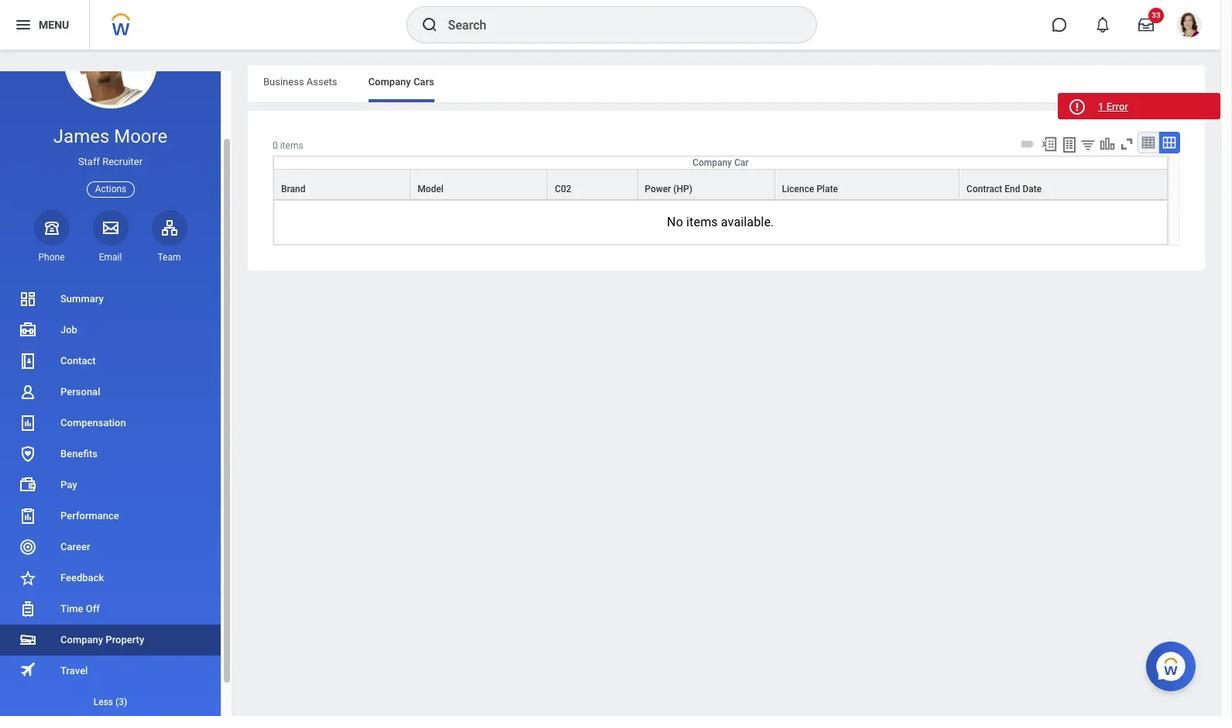 Task type: describe. For each thing, give the bounding box(es) containing it.
off
[[86, 603, 100, 614]]

fullscreen image
[[1119, 136, 1136, 153]]

contract
[[967, 184, 1003, 195]]

c02
[[555, 184, 572, 195]]

company for company cars
[[368, 76, 411, 88]]

phone image
[[41, 218, 62, 237]]

no items available to be tagged image
[[1020, 136, 1037, 153]]

company car button
[[274, 157, 1168, 169]]

less (3) button
[[0, 693, 221, 711]]

cars
[[414, 76, 434, 88]]

property
[[106, 634, 144, 645]]

power (hp) button
[[638, 170, 775, 199]]

view team image
[[160, 218, 179, 237]]

export to excel image
[[1041, 136, 1059, 153]]

brand button
[[274, 170, 410, 199]]

car
[[735, 157, 749, 168]]

career link
[[0, 532, 221, 563]]

company property image
[[19, 631, 37, 649]]

actions button
[[87, 181, 135, 197]]

contract end date
[[967, 184, 1042, 195]]

personal
[[60, 386, 100, 398]]

career
[[60, 541, 90, 553]]

c02 button
[[548, 170, 637, 199]]

less (3)
[[94, 697, 127, 707]]

company property link
[[0, 625, 221, 656]]

(hp)
[[674, 184, 693, 195]]

company for company property
[[60, 634, 103, 645]]

personal image
[[19, 383, 37, 401]]

error
[[1107, 101, 1129, 112]]

tab list containing business assets
[[248, 65, 1206, 102]]

time off link
[[0, 594, 221, 625]]

company for company car
[[693, 157, 732, 168]]

feedback image
[[19, 569, 37, 587]]

phone
[[38, 252, 65, 263]]

33 button
[[1130, 8, 1165, 42]]

(3)
[[115, 697, 127, 707]]

recruiter
[[102, 156, 143, 168]]

profile logan mcneil image
[[1178, 12, 1203, 40]]

pay image
[[19, 476, 37, 494]]

team link
[[151, 210, 187, 263]]

email james moore element
[[93, 251, 128, 263]]

performance link
[[0, 501, 221, 532]]

exclamation image
[[1072, 102, 1083, 113]]

business
[[263, 76, 304, 88]]

model button
[[411, 170, 547, 199]]

career image
[[19, 538, 37, 556]]

available.
[[722, 215, 775, 229]]

export to worksheets image
[[1061, 136, 1079, 154]]

travel link
[[0, 656, 221, 687]]

phone button
[[34, 210, 69, 263]]

mail image
[[101, 218, 120, 237]]

power (hp)
[[645, 184, 693, 195]]

date
[[1023, 184, 1042, 195]]

company car
[[693, 157, 749, 168]]

justify image
[[14, 15, 33, 34]]

benefits image
[[19, 445, 37, 463]]

1
[[1099, 101, 1105, 112]]

contract end date button
[[960, 170, 1168, 199]]

job
[[60, 324, 77, 336]]

model
[[418, 184, 444, 195]]

feedback link
[[0, 563, 221, 594]]

1 error button
[[1059, 93, 1221, 119]]

power
[[645, 184, 672, 195]]

menu
[[39, 18, 69, 31]]

benefits link
[[0, 439, 221, 470]]

company cars
[[368, 76, 434, 88]]

james
[[53, 126, 109, 147]]

job link
[[0, 315, 221, 346]]



Task type: vqa. For each thing, say whether or not it's contained in the screenshot.
COMPANY in the 'POPUP BUTTON'
yes



Task type: locate. For each thing, give the bounding box(es) containing it.
select to filter grid data image
[[1080, 136, 1097, 153]]

time off image
[[19, 600, 37, 618]]

company left cars
[[368, 76, 411, 88]]

company property
[[60, 634, 144, 645]]

company inside "popup button"
[[693, 157, 732, 168]]

expand table image
[[1162, 135, 1178, 150]]

time off
[[60, 603, 100, 614]]

list containing summary
[[0, 284, 221, 716]]

summary image
[[19, 290, 37, 308]]

table image
[[1141, 135, 1157, 150]]

team james moore element
[[151, 251, 187, 263]]

james moore
[[53, 126, 168, 147]]

feedback
[[60, 572, 104, 583]]

1 vertical spatial company
[[693, 157, 732, 168]]

row containing brand
[[274, 169, 1169, 200]]

inbox large image
[[1139, 17, 1155, 33]]

performance
[[60, 510, 119, 522]]

items right 0
[[280, 140, 303, 151]]

benefits
[[60, 448, 98, 460]]

0 horizontal spatial items
[[280, 140, 303, 151]]

performance image
[[19, 507, 37, 525]]

1 error
[[1099, 101, 1129, 112]]

staff recruiter
[[78, 156, 143, 168]]

compensation
[[60, 417, 126, 429]]

contact link
[[0, 346, 221, 377]]

pay
[[60, 479, 77, 491]]

plate
[[817, 184, 839, 195]]

less (3) button
[[0, 687, 221, 716]]

toolbar
[[1017, 132, 1181, 156]]

navigation pane region
[[0, 15, 232, 716]]

list inside navigation pane region
[[0, 284, 221, 716]]

company up power (hp) popup button
[[693, 157, 732, 168]]

no items available.
[[667, 215, 775, 229]]

0 horizontal spatial company
[[60, 634, 103, 645]]

items right no
[[687, 215, 718, 229]]

compensation link
[[0, 408, 221, 439]]

33
[[1152, 11, 1161, 19]]

moore
[[114, 126, 168, 147]]

items for no
[[687, 215, 718, 229]]

assets
[[307, 76, 337, 88]]

licence
[[782, 184, 815, 195]]

phone james moore element
[[34, 251, 69, 263]]

time
[[60, 603, 83, 614]]

brand
[[281, 184, 306, 195]]

pay link
[[0, 470, 221, 501]]

actions
[[95, 183, 127, 194]]

notifications large image
[[1096, 17, 1111, 33]]

0 vertical spatial items
[[280, 140, 303, 151]]

list
[[0, 284, 221, 716]]

1 horizontal spatial company
[[368, 76, 411, 88]]

Search Workday  search field
[[448, 8, 785, 42]]

1 horizontal spatial items
[[687, 215, 718, 229]]

company inside navigation pane region
[[60, 634, 103, 645]]

menu banner
[[0, 0, 1221, 50]]

tab list
[[248, 65, 1206, 102]]

business assets
[[263, 76, 337, 88]]

2 horizontal spatial company
[[693, 157, 732, 168]]

travel
[[60, 665, 88, 676]]

no
[[667, 215, 684, 229]]

licence plate
[[782, 184, 839, 195]]

less
[[94, 697, 113, 707]]

0 items
[[273, 140, 303, 151]]

end
[[1005, 184, 1021, 195]]

row
[[274, 169, 1169, 200]]

contact
[[60, 355, 96, 367]]

summary link
[[0, 284, 221, 315]]

2 vertical spatial company
[[60, 634, 103, 645]]

items
[[280, 140, 303, 151], [687, 215, 718, 229]]

workday assistant region
[[1147, 635, 1203, 691]]

expand/collapse chart image
[[1100, 136, 1117, 153]]

travel image
[[19, 661, 37, 679]]

company down time off
[[60, 634, 103, 645]]

team
[[158, 252, 181, 263]]

email
[[99, 252, 122, 263]]

search image
[[420, 15, 439, 34]]

job image
[[19, 321, 37, 339]]

company
[[368, 76, 411, 88], [693, 157, 732, 168], [60, 634, 103, 645]]

items for 0
[[280, 140, 303, 151]]

menu button
[[0, 0, 89, 50]]

summary
[[60, 293, 104, 305]]

licence plate button
[[776, 170, 959, 199]]

staff
[[78, 156, 100, 168]]

contact image
[[19, 352, 37, 370]]

compensation image
[[19, 414, 37, 432]]

personal link
[[0, 377, 221, 408]]

0
[[273, 140, 278, 151]]

1 vertical spatial items
[[687, 215, 718, 229]]

0 vertical spatial company
[[368, 76, 411, 88]]

email button
[[93, 210, 128, 263]]



